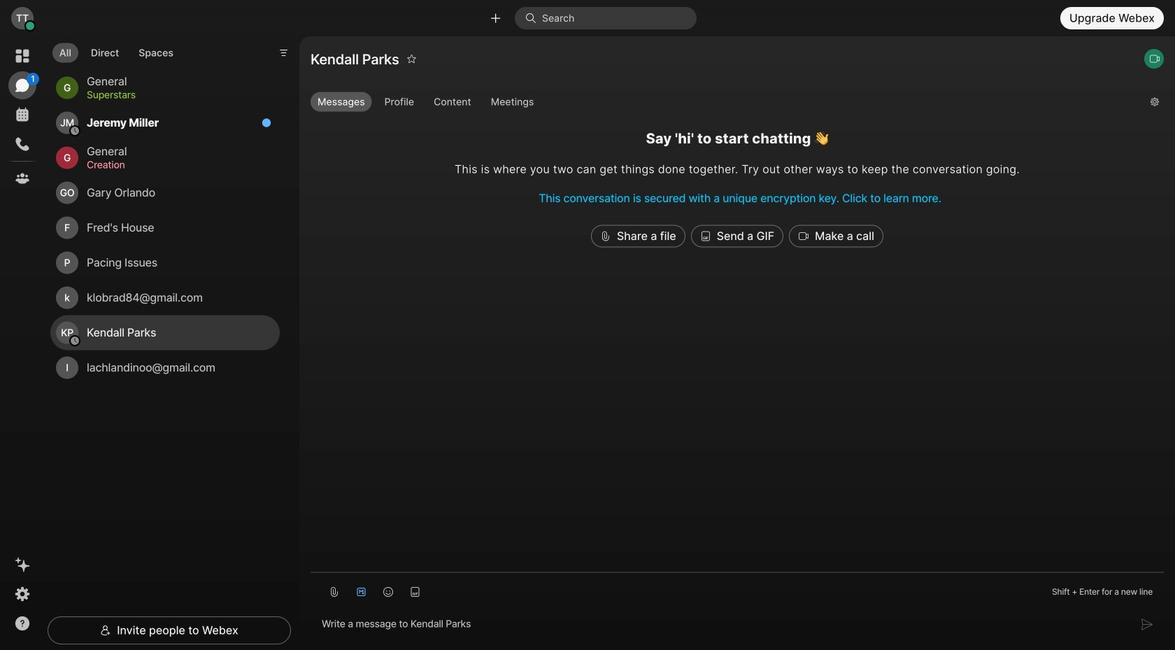Task type: vqa. For each thing, say whether or not it's contained in the screenshot.
Accessibility tab
no



Task type: describe. For each thing, give the bounding box(es) containing it.
message composer toolbar element
[[311, 573, 1165, 605]]

kendall parks list item
[[50, 315, 280, 350]]

fred's house list item
[[50, 210, 280, 245]]

klobrad84@gmail.com list item
[[50, 280, 280, 315]]

lachlandinoo@gmail.com list item
[[50, 350, 280, 385]]

jeremy miller, new messages list item
[[50, 105, 280, 140]]

superstars element
[[87, 87, 263, 103]]



Task type: locate. For each thing, give the bounding box(es) containing it.
general list item
[[50, 70, 280, 105], [50, 140, 280, 175]]

1 vertical spatial general list item
[[50, 140, 280, 175]]

new messages image
[[262, 118, 272, 128]]

1 general list item from the top
[[50, 70, 280, 105]]

navigation
[[0, 36, 45, 650]]

pacing issues list item
[[50, 245, 280, 280]]

gary orlando list item
[[50, 175, 280, 210]]

2 general list item from the top
[[50, 140, 280, 175]]

tab list
[[49, 35, 184, 67]]

0 vertical spatial general list item
[[50, 70, 280, 105]]

webex tab list
[[8, 42, 39, 192]]

group
[[311, 92, 1140, 115]]

creation element
[[87, 157, 263, 173]]



